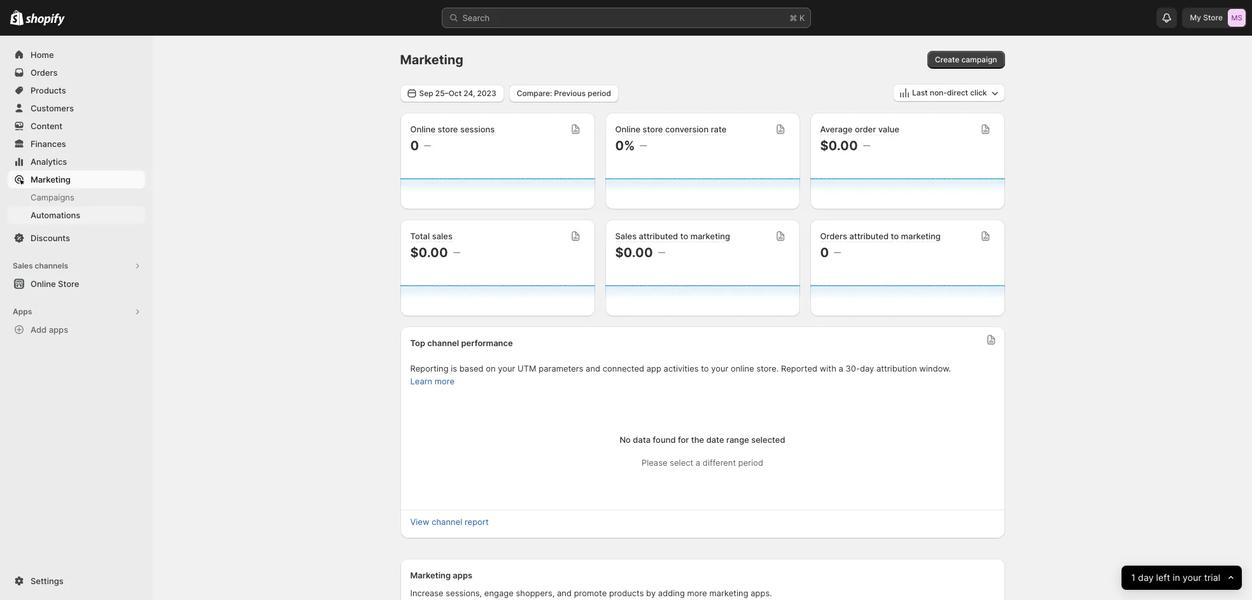 Task type: vqa. For each thing, say whether or not it's contained in the screenshot.
bottom $
no



Task type: locate. For each thing, give the bounding box(es) containing it.
1 vertical spatial no change image
[[453, 248, 460, 258]]

2 horizontal spatial to
[[891, 231, 899, 241]]

0 vertical spatial period
[[588, 88, 611, 98]]

my store image
[[1228, 9, 1246, 27]]

compare: previous period
[[517, 88, 611, 98]]

increase
[[410, 588, 444, 598]]

0 horizontal spatial apps
[[49, 325, 68, 335]]

0
[[410, 138, 419, 153], [820, 245, 829, 260]]

day right 1
[[1138, 572, 1154, 583]]

campaigns
[[31, 192, 74, 202]]

0 horizontal spatial store
[[58, 279, 79, 289]]

marketing link
[[8, 171, 145, 188]]

found
[[653, 435, 676, 445]]

0 horizontal spatial attributed
[[639, 231, 678, 241]]

orders link
[[8, 64, 145, 81]]

online down sep
[[410, 124, 436, 134]]

with
[[820, 363, 836, 374]]

your right the in
[[1183, 572, 1202, 583]]

store left sessions
[[438, 124, 458, 134]]

$0.00 down the sales attributed to marketing
[[615, 245, 653, 260]]

and left "promote"
[[557, 588, 572, 598]]

sep 25–oct 24, 2023 button
[[400, 84, 504, 102]]

sales attributed to marketing
[[615, 231, 730, 241]]

1 store from the left
[[438, 124, 458, 134]]

to inside reporting is based on your utm parameters and connected app activities to your online store. reported with a 30-day attribution window. learn more
[[701, 363, 709, 374]]

online store button
[[0, 275, 153, 293]]

1 horizontal spatial 0
[[820, 245, 829, 260]]

1 vertical spatial channel
[[432, 517, 462, 527]]

1 horizontal spatial and
[[586, 363, 600, 374]]

0 vertical spatial store
[[1203, 13, 1223, 22]]

a right select
[[696, 458, 700, 468]]

store left "conversion"
[[643, 124, 663, 134]]

for
[[678, 435, 689, 445]]

apps
[[49, 325, 68, 335], [453, 570, 472, 581]]

store down sales channels button
[[58, 279, 79, 289]]

0 horizontal spatial store
[[438, 124, 458, 134]]

orders
[[31, 67, 58, 78], [820, 231, 847, 241]]

no change image right 0%
[[640, 141, 647, 151]]

no change image down the sales attributed to marketing
[[658, 248, 665, 258]]

view channel report
[[410, 517, 489, 527]]

0 vertical spatial 0
[[410, 138, 419, 153]]

1 horizontal spatial store
[[1203, 13, 1223, 22]]

and left "connected"
[[586, 363, 600, 374]]

no change image down order
[[863, 141, 870, 151]]

day left attribution
[[860, 363, 874, 374]]

your left 'online'
[[711, 363, 728, 374]]

store right my
[[1203, 13, 1223, 22]]

top channel performance
[[410, 338, 513, 348]]

store
[[438, 124, 458, 134], [643, 124, 663, 134]]

2 horizontal spatial your
[[1183, 572, 1202, 583]]

1 horizontal spatial day
[[1138, 572, 1154, 583]]

no
[[620, 435, 631, 445]]

a left 30-
[[839, 363, 843, 374]]

my
[[1190, 13, 1201, 22]]

online down sales channels
[[31, 279, 56, 289]]

automations
[[31, 210, 80, 220]]

0 vertical spatial channel
[[427, 338, 459, 348]]

more right "adding" on the bottom
[[687, 588, 707, 598]]

1 vertical spatial orders
[[820, 231, 847, 241]]

0 horizontal spatial day
[[860, 363, 874, 374]]

rate
[[711, 124, 727, 134]]

0 horizontal spatial orders
[[31, 67, 58, 78]]

channel right view
[[432, 517, 462, 527]]

marketing down analytics
[[31, 174, 71, 185]]

$0.00 down average
[[820, 138, 858, 153]]

shopify image
[[10, 10, 24, 25]]

1 vertical spatial 0
[[820, 245, 829, 260]]

2 attributed from the left
[[849, 231, 889, 241]]

1 vertical spatial sales
[[13, 261, 33, 271]]

add apps
[[31, 325, 68, 335]]

channel for view
[[432, 517, 462, 527]]

1 horizontal spatial sales
[[615, 231, 637, 241]]

data
[[633, 435, 651, 445]]

top
[[410, 338, 425, 348]]

1 horizontal spatial orders
[[820, 231, 847, 241]]

2 horizontal spatial online
[[615, 124, 640, 134]]

0 vertical spatial day
[[860, 363, 874, 374]]

to for $0.00
[[680, 231, 688, 241]]

settings link
[[8, 572, 145, 590]]

please
[[642, 458, 667, 468]]

channels
[[35, 261, 68, 271]]

store for online store
[[58, 279, 79, 289]]

1 horizontal spatial store
[[643, 124, 663, 134]]

1 day left in your trial button
[[1121, 566, 1242, 590]]

apps up sessions,
[[453, 570, 472, 581]]

0 vertical spatial a
[[839, 363, 843, 374]]

search
[[462, 13, 490, 23]]

0 horizontal spatial 0
[[410, 138, 419, 153]]

channel inside view channel report button
[[432, 517, 462, 527]]

date
[[706, 435, 724, 445]]

0 vertical spatial and
[[586, 363, 600, 374]]

24,
[[464, 88, 475, 98]]

is
[[451, 363, 457, 374]]

sales channels
[[13, 261, 68, 271]]

parameters
[[539, 363, 583, 374]]

engage
[[484, 588, 514, 598]]

0 vertical spatial orders
[[31, 67, 58, 78]]

1 horizontal spatial more
[[687, 588, 707, 598]]

0 horizontal spatial your
[[498, 363, 515, 374]]

store for 0%
[[643, 124, 663, 134]]

more down is
[[435, 376, 455, 386]]

0 horizontal spatial and
[[557, 588, 572, 598]]

0 horizontal spatial no change image
[[424, 141, 431, 151]]

no change image
[[424, 141, 431, 151], [453, 248, 460, 258]]

$0.00 down total sales on the left top of page
[[410, 245, 448, 260]]

select
[[670, 458, 693, 468]]

0 horizontal spatial $0.00
[[410, 245, 448, 260]]

period inside dropdown button
[[588, 88, 611, 98]]

and
[[586, 363, 600, 374], [557, 588, 572, 598]]

sales
[[615, 231, 637, 241], [13, 261, 33, 271]]

online up 0%
[[615, 124, 640, 134]]

1 horizontal spatial apps
[[453, 570, 472, 581]]

no change image for online
[[640, 141, 647, 151]]

sessions,
[[446, 588, 482, 598]]

2 horizontal spatial $0.00
[[820, 138, 858, 153]]

utm
[[518, 363, 536, 374]]

sales inside sales channels button
[[13, 261, 33, 271]]

0 horizontal spatial sales
[[13, 261, 33, 271]]

store inside button
[[58, 279, 79, 289]]

0 horizontal spatial online
[[31, 279, 56, 289]]

0 vertical spatial no change image
[[424, 141, 431, 151]]

your inside dropdown button
[[1183, 572, 1202, 583]]

your right on
[[498, 363, 515, 374]]

1 vertical spatial more
[[687, 588, 707, 598]]

attributed
[[639, 231, 678, 241], [849, 231, 889, 241]]

more
[[435, 376, 455, 386], [687, 588, 707, 598]]

0 down online store sessions
[[410, 138, 419, 153]]

campaign
[[962, 55, 997, 64]]

2023
[[477, 88, 496, 98]]

to
[[680, 231, 688, 241], [891, 231, 899, 241], [701, 363, 709, 374]]

last non-direct click button
[[893, 84, 1005, 102]]

$0.00 for average
[[820, 138, 858, 153]]

0 vertical spatial more
[[435, 376, 455, 386]]

apps right add
[[49, 325, 68, 335]]

1 horizontal spatial to
[[701, 363, 709, 374]]

period right previous
[[588, 88, 611, 98]]

0 down orders attributed to marketing
[[820, 245, 829, 260]]

1 horizontal spatial period
[[738, 458, 763, 468]]

apps inside button
[[49, 325, 68, 335]]

learn more link
[[410, 376, 455, 386]]

a
[[839, 363, 843, 374], [696, 458, 700, 468]]

1 vertical spatial day
[[1138, 572, 1154, 583]]

marketing for 0
[[901, 231, 941, 241]]

0 horizontal spatial more
[[435, 376, 455, 386]]

0 for orders
[[820, 245, 829, 260]]

sessions
[[460, 124, 495, 134]]

sep
[[419, 88, 433, 98]]

online inside button
[[31, 279, 56, 289]]

period down range on the bottom right
[[738, 458, 763, 468]]

1 attributed from the left
[[639, 231, 678, 241]]

1 horizontal spatial online
[[410, 124, 436, 134]]

1 horizontal spatial a
[[839, 363, 843, 374]]

no change image down orders attributed to marketing
[[834, 248, 841, 258]]

1 vertical spatial store
[[58, 279, 79, 289]]

store for my store
[[1203, 13, 1223, 22]]

no change image for sales
[[658, 248, 665, 258]]

your for 1
[[1183, 572, 1202, 583]]

0 vertical spatial sales
[[615, 231, 637, 241]]

marketing up sep
[[400, 52, 463, 67]]

0 horizontal spatial to
[[680, 231, 688, 241]]

add
[[31, 325, 47, 335]]

in
[[1173, 572, 1180, 583]]

0 vertical spatial apps
[[49, 325, 68, 335]]

1 horizontal spatial your
[[711, 363, 728, 374]]

no change image for average
[[863, 141, 870, 151]]

left
[[1156, 572, 1170, 583]]

channel
[[427, 338, 459, 348], [432, 517, 462, 527]]

by
[[646, 588, 656, 598]]

no data found for the date range selected
[[620, 435, 785, 445]]

products
[[31, 85, 66, 95]]

2 store from the left
[[643, 124, 663, 134]]

attributed for 0
[[849, 231, 889, 241]]

1 horizontal spatial $0.00
[[615, 245, 653, 260]]

increase sessions, engage shoppers, and promote products by adding more marketing apps.
[[410, 588, 772, 598]]

store.
[[757, 363, 779, 374]]

sales
[[432, 231, 453, 241]]

report
[[465, 517, 489, 527]]

marketing
[[400, 52, 463, 67], [31, 174, 71, 185], [410, 570, 451, 581]]

channel right top
[[427, 338, 459, 348]]

no change image
[[640, 141, 647, 151], [863, 141, 870, 151], [658, 248, 665, 258], [834, 248, 841, 258]]

marketing up increase
[[410, 570, 451, 581]]

0 horizontal spatial a
[[696, 458, 700, 468]]

0 horizontal spatial period
[[588, 88, 611, 98]]

click
[[970, 88, 987, 97]]

attributed for $0.00
[[639, 231, 678, 241]]

1 horizontal spatial attributed
[[849, 231, 889, 241]]

shopify image
[[26, 13, 65, 26]]

1 vertical spatial period
[[738, 458, 763, 468]]

1 vertical spatial apps
[[453, 570, 472, 581]]

reported
[[781, 363, 817, 374]]

1 horizontal spatial no change image
[[453, 248, 460, 258]]

total sales
[[410, 231, 453, 241]]

the
[[691, 435, 704, 445]]



Task type: describe. For each thing, give the bounding box(es) containing it.
view
[[410, 517, 429, 527]]

1 day left in your trial
[[1131, 572, 1220, 583]]

2 vertical spatial marketing
[[410, 570, 451, 581]]

last non-direct click
[[912, 88, 987, 97]]

online store
[[31, 279, 79, 289]]

activities
[[664, 363, 699, 374]]

sep 25–oct 24, 2023
[[419, 88, 496, 98]]

shoppers,
[[516, 588, 555, 598]]

1
[[1131, 572, 1135, 583]]

⌘
[[790, 13, 797, 23]]

online store conversion rate
[[615, 124, 727, 134]]

order
[[855, 124, 876, 134]]

trial
[[1204, 572, 1220, 583]]

different
[[703, 458, 736, 468]]

adding
[[658, 588, 685, 598]]

conversion
[[665, 124, 709, 134]]

online
[[731, 363, 754, 374]]

⌘ k
[[790, 13, 805, 23]]

online for 0
[[410, 124, 436, 134]]

view channel report button
[[403, 513, 496, 531]]

channel for top
[[427, 338, 459, 348]]

previous
[[554, 88, 586, 98]]

value
[[878, 124, 899, 134]]

discounts link
[[8, 229, 145, 247]]

home
[[31, 50, 54, 60]]

online for 0%
[[615, 124, 640, 134]]

orders attributed to marketing
[[820, 231, 941, 241]]

more inside reporting is based on your utm parameters and connected app activities to your online store. reported with a 30-day attribution window. learn more
[[435, 376, 455, 386]]

customers
[[31, 103, 74, 113]]

attribution
[[877, 363, 917, 374]]

add apps button
[[8, 321, 145, 339]]

create campaign
[[935, 55, 997, 64]]

apps for add apps
[[49, 325, 68, 335]]

store for 0
[[438, 124, 458, 134]]

k
[[800, 13, 805, 23]]

connected
[[603, 363, 644, 374]]

no change image for $0.00
[[453, 248, 460, 258]]

orders for orders attributed to marketing
[[820, 231, 847, 241]]

content
[[31, 121, 62, 131]]

reporting
[[410, 363, 449, 374]]

day inside reporting is based on your utm parameters and connected app activities to your online store. reported with a 30-day attribution window. learn more
[[860, 363, 874, 374]]

reporting is based on your utm parameters and connected app activities to your online store. reported with a 30-day attribution window. learn more
[[410, 363, 951, 386]]

please select a different period
[[642, 458, 763, 468]]

your for reporting
[[498, 363, 515, 374]]

sales channels button
[[8, 257, 145, 275]]

performance
[[461, 338, 513, 348]]

average order value
[[820, 124, 899, 134]]

and inside reporting is based on your utm parameters and connected app activities to your online store. reported with a 30-day attribution window. learn more
[[586, 363, 600, 374]]

no change image for 0
[[424, 141, 431, 151]]

home link
[[8, 46, 145, 64]]

selected
[[751, 435, 785, 445]]

sales for sales channels
[[13, 261, 33, 271]]

1 vertical spatial and
[[557, 588, 572, 598]]

sales for sales attributed to marketing
[[615, 231, 637, 241]]

1 vertical spatial marketing
[[31, 174, 71, 185]]

apps for marketing apps
[[453, 570, 472, 581]]

compare:
[[517, 88, 552, 98]]

analytics link
[[8, 153, 145, 171]]

marketing for $0.00
[[691, 231, 730, 241]]

$0.00 for total
[[410, 245, 448, 260]]

direct
[[947, 88, 968, 97]]

based
[[459, 363, 484, 374]]

orders for orders
[[31, 67, 58, 78]]

a inside reporting is based on your utm parameters and connected app activities to your online store. reported with a 30-day attribution window. learn more
[[839, 363, 843, 374]]

no change image for orders
[[834, 248, 841, 258]]

finances link
[[8, 135, 145, 153]]

finances
[[31, 139, 66, 149]]

products link
[[8, 81, 145, 99]]

last
[[912, 88, 928, 97]]

discounts
[[31, 233, 70, 243]]

compare: previous period button
[[509, 84, 619, 102]]

0 vertical spatial marketing
[[400, 52, 463, 67]]

range
[[726, 435, 749, 445]]

25–oct
[[435, 88, 462, 98]]

analytics
[[31, 157, 67, 167]]

day inside dropdown button
[[1138, 572, 1154, 583]]

$0.00 for sales
[[615, 245, 653, 260]]

apps button
[[8, 303, 145, 321]]

apps
[[13, 307, 32, 316]]

1 vertical spatial a
[[696, 458, 700, 468]]

campaigns link
[[8, 188, 145, 206]]

promote
[[574, 588, 607, 598]]

products
[[609, 588, 644, 598]]

settings
[[31, 576, 63, 586]]

apps.
[[751, 588, 772, 598]]

app
[[647, 363, 661, 374]]

on
[[486, 363, 496, 374]]

content link
[[8, 117, 145, 135]]

marketing apps
[[410, 570, 472, 581]]

to for 0
[[891, 231, 899, 241]]

my store
[[1190, 13, 1223, 22]]

window.
[[919, 363, 951, 374]]

create campaign button
[[927, 51, 1005, 69]]

customers link
[[8, 99, 145, 117]]

0 for online
[[410, 138, 419, 153]]



